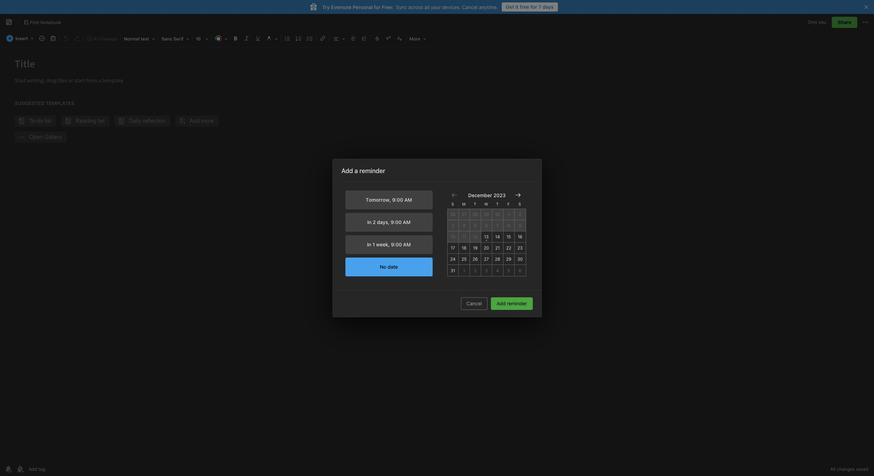 Task type: locate. For each thing, give the bounding box(es) containing it.
28 button
[[470, 209, 481, 220], [492, 254, 504, 265]]

14
[[495, 234, 500, 239]]

add a reminder image
[[4, 465, 13, 473]]

1 for the right the 1 button
[[508, 212, 510, 217]]

29 for the bottommost 29 button
[[506, 257, 512, 262]]

28 down december field
[[473, 212, 478, 217]]

reminder
[[360, 167, 386, 175], [507, 301, 527, 307]]

0 vertical spatial 3
[[452, 223, 454, 228]]

1 vertical spatial 1 button
[[459, 265, 470, 276]]

add a reminder
[[342, 167, 386, 175]]

1 right "31" button
[[463, 268, 465, 273]]

notebook
[[41, 19, 61, 25]]

30 for the leftmost 30 button
[[495, 212, 500, 217]]

27 for bottommost "27" 'button'
[[484, 257, 489, 262]]

1 horizontal spatial 3 button
[[481, 265, 492, 276]]

9:00 right "tomorrow,"
[[392, 197, 403, 203]]

0 vertical spatial 1
[[508, 212, 510, 217]]

w
[[485, 202, 488, 206]]

1 down f
[[508, 212, 510, 217]]

1 vertical spatial 29 button
[[504, 254, 515, 265]]

s
[[452, 202, 454, 206], [519, 202, 521, 206]]

in inside button
[[367, 242, 371, 248]]

3 up 10
[[452, 223, 454, 228]]

add reminder button
[[491, 297, 533, 310]]

am inside button
[[403, 219, 411, 225]]

a
[[355, 167, 358, 175]]

5
[[474, 223, 477, 228], [508, 268, 510, 273]]

19
[[473, 245, 478, 251]]

2 right "31" button
[[474, 268, 477, 273]]

0 vertical spatial am
[[405, 197, 412, 203]]

am inside "button"
[[405, 197, 412, 203]]

1
[[508, 212, 510, 217], [373, 242, 375, 248], [463, 268, 465, 273]]

1 t from the left
[[474, 202, 477, 206]]

1 vertical spatial 29
[[506, 257, 512, 262]]

1 horizontal spatial 7
[[539, 4, 542, 10]]

am right week,
[[403, 242, 411, 248]]

0 horizontal spatial 26
[[451, 212, 456, 217]]

1 horizontal spatial add
[[497, 301, 506, 307]]

add left a
[[342, 167, 353, 175]]

0 vertical spatial 28 button
[[470, 209, 481, 220]]

29 down 22 button
[[506, 257, 512, 262]]

week,
[[376, 242, 390, 248]]

cancel
[[462, 4, 478, 10], [467, 301, 482, 307]]

4 up 11
[[463, 223, 466, 228]]

0 vertical spatial 5 button
[[470, 220, 481, 231]]

highlight image
[[264, 34, 280, 43]]

0 vertical spatial 29
[[484, 212, 489, 217]]

2 for from the left
[[374, 4, 381, 10]]

27 button
[[459, 209, 470, 220], [481, 254, 492, 265]]

0 vertical spatial 4 button
[[459, 220, 470, 231]]

0 vertical spatial 7
[[539, 4, 542, 10]]

9:00 inside in 1 week, 9:00 am button
[[391, 242, 402, 248]]

add for add reminder
[[497, 301, 506, 307]]

26 button down 19
[[470, 254, 481, 265]]

in 1 week, 9:00 am
[[367, 242, 411, 248]]

1 vertical spatial 5
[[508, 268, 510, 273]]

27
[[462, 212, 467, 217], [484, 257, 489, 262]]

underline image
[[253, 34, 263, 43]]

3 button down 20 button
[[481, 265, 492, 276]]

0 horizontal spatial s
[[452, 202, 454, 206]]

26 for the bottom 26 'button'
[[473, 257, 478, 262]]

7 left 8
[[497, 223, 499, 228]]

for for free:
[[374, 4, 381, 10]]

0 horizontal spatial 30
[[495, 212, 500, 217]]

bulleted list image
[[283, 34, 293, 43]]

only you
[[808, 19, 827, 25]]

0 horizontal spatial 7
[[497, 223, 499, 228]]

2 horizontal spatial 2
[[519, 212, 522, 217]]

t down 2023 field
[[496, 202, 499, 206]]

0 horizontal spatial 29
[[484, 212, 489, 217]]

5 up 12
[[474, 223, 477, 228]]

in
[[367, 219, 372, 225], [367, 242, 371, 248]]

28 button down december field
[[470, 209, 481, 220]]

2 up 9
[[519, 212, 522, 217]]

1 horizontal spatial 3
[[485, 268, 488, 273]]

27 down m
[[462, 212, 467, 217]]

December field
[[467, 191, 492, 199]]

italic image
[[242, 34, 252, 43]]

for
[[531, 4, 537, 10], [374, 4, 381, 10]]

in left week,
[[367, 242, 371, 248]]

0 vertical spatial 2
[[519, 212, 522, 217]]

s right f
[[519, 202, 521, 206]]

your
[[431, 4, 441, 10]]

add inside button
[[497, 301, 506, 307]]

9:00
[[392, 197, 403, 203], [391, 219, 402, 225], [391, 242, 402, 248]]

27 button down m
[[459, 209, 470, 220]]

5 button
[[470, 220, 481, 231], [504, 265, 515, 276]]

26 button
[[448, 209, 459, 220], [470, 254, 481, 265]]

2 vertical spatial 1
[[463, 268, 465, 273]]

1 horizontal spatial s
[[519, 202, 521, 206]]

29 down w
[[484, 212, 489, 217]]

indent image
[[348, 34, 358, 43]]

december 2023
[[468, 192, 506, 198]]

1 vertical spatial 3 button
[[481, 265, 492, 276]]

Note Editor text field
[[0, 47, 874, 462]]

6 button up 13
[[481, 220, 492, 231]]

0 horizontal spatial for
[[374, 4, 381, 10]]

6
[[485, 223, 488, 228], [519, 268, 522, 273]]

27 button down 20
[[481, 254, 492, 265]]

26 right '25' button
[[473, 257, 478, 262]]

1 left week,
[[373, 242, 375, 248]]

3
[[452, 223, 454, 228], [485, 268, 488, 273]]

0 vertical spatial 2 button
[[515, 209, 526, 220]]

2 button
[[515, 209, 526, 220], [470, 265, 481, 276]]

1 horizontal spatial reminder
[[507, 301, 527, 307]]

only
[[808, 19, 818, 25]]

1 vertical spatial reminder
[[507, 301, 527, 307]]

5 button down 22 button
[[504, 265, 515, 276]]

1 vertical spatial 28 button
[[492, 254, 504, 265]]

1 horizontal spatial 28 button
[[492, 254, 504, 265]]

first notebook button
[[21, 17, 64, 27]]

12
[[473, 234, 478, 239]]

30 down '23' "button"
[[518, 257, 523, 262]]

27 down 20 button
[[484, 257, 489, 262]]

23
[[518, 245, 523, 251]]

8
[[508, 223, 510, 228]]

26 button up 10
[[448, 209, 459, 220]]

in for in 1 week, 9:00 am
[[367, 242, 371, 248]]

25
[[462, 257, 467, 262]]

0 horizontal spatial 1
[[373, 242, 375, 248]]

add reminder
[[497, 301, 527, 307]]

am for in 1 week, 9:00 am
[[403, 242, 411, 248]]

devices.
[[442, 4, 461, 10]]

4 button
[[459, 220, 470, 231], [492, 265, 504, 276]]

add for add a reminder
[[342, 167, 353, 175]]

am up in 2 days, 9:00 am
[[405, 197, 412, 203]]

am for in 2 days, 9:00 am
[[403, 219, 411, 225]]

1 horizontal spatial 2
[[474, 268, 477, 273]]

t
[[474, 202, 477, 206], [496, 202, 499, 206]]

0 horizontal spatial 26 button
[[448, 209, 459, 220]]

6 for 6 button to the right
[[519, 268, 522, 273]]

0 horizontal spatial 6 button
[[481, 220, 492, 231]]

2 button up 9
[[515, 209, 526, 220]]

1 horizontal spatial 4
[[496, 268, 499, 273]]

2 button down "19" button
[[470, 265, 481, 276]]

28 down "21" button
[[495, 257, 500, 262]]

in left days,
[[367, 219, 372, 225]]

31 button
[[448, 265, 459, 276]]

2 vertical spatial 2
[[474, 268, 477, 273]]

insert link image
[[318, 34, 328, 43]]

4 button down "21" button
[[492, 265, 504, 276]]

0 horizontal spatial t
[[474, 202, 477, 206]]

1 vertical spatial in
[[367, 242, 371, 248]]

30 button
[[492, 209, 504, 220], [515, 254, 526, 265]]

0 vertical spatial 1 button
[[504, 209, 515, 220]]

7 left days
[[539, 4, 542, 10]]

0 vertical spatial 26
[[451, 212, 456, 217]]

personal
[[353, 4, 373, 10]]

s left m
[[452, 202, 454, 206]]

1 horizontal spatial for
[[531, 4, 537, 10]]

1 horizontal spatial 29
[[506, 257, 512, 262]]

26 for left 26 'button'
[[451, 212, 456, 217]]

first
[[30, 19, 39, 25]]

subscript image
[[395, 34, 405, 43]]

3 button up 10
[[448, 220, 459, 231]]

15 button
[[504, 231, 515, 243]]

28
[[473, 212, 478, 217], [495, 257, 500, 262]]

28 button down 21
[[492, 254, 504, 265]]

for for 7
[[531, 4, 537, 10]]

4 for the left 4 button
[[463, 223, 466, 228]]

0 vertical spatial 9:00
[[392, 197, 403, 203]]

29 button down w
[[481, 209, 492, 220]]

1 horizontal spatial t
[[496, 202, 499, 206]]

2 vertical spatial 9:00
[[391, 242, 402, 248]]

26 up 10
[[451, 212, 456, 217]]

1 vertical spatial add
[[497, 301, 506, 307]]

0 vertical spatial 6
[[485, 223, 488, 228]]

1 for from the left
[[531, 4, 537, 10]]

1 vertical spatial 28
[[495, 257, 500, 262]]

am
[[405, 197, 412, 203], [403, 219, 411, 225], [403, 242, 411, 248]]

1 horizontal spatial 27
[[484, 257, 489, 262]]

for left free:
[[374, 4, 381, 10]]

7 inside 7 'button'
[[497, 223, 499, 228]]

1 horizontal spatial 30 button
[[515, 254, 526, 265]]

1 vertical spatial 4
[[496, 268, 499, 273]]

0 horizontal spatial add
[[342, 167, 353, 175]]

0 horizontal spatial 5 button
[[470, 220, 481, 231]]

1 horizontal spatial 1
[[463, 268, 465, 273]]

2 left days,
[[373, 219, 376, 225]]

font size image
[[193, 34, 211, 43]]

0 horizontal spatial 2
[[373, 219, 376, 225]]

2
[[519, 212, 522, 217], [373, 219, 376, 225], [474, 268, 477, 273]]

30 up 7 'button'
[[495, 212, 500, 217]]

1 button down f
[[504, 209, 515, 220]]

1 horizontal spatial 26
[[473, 257, 478, 262]]

0 vertical spatial 27
[[462, 212, 467, 217]]

0 vertical spatial 27 button
[[459, 209, 470, 220]]

1 inside button
[[373, 242, 375, 248]]

5 down 22 button
[[508, 268, 510, 273]]

0 vertical spatial 26 button
[[448, 209, 459, 220]]

3 button
[[448, 220, 459, 231], [481, 265, 492, 276]]

1 horizontal spatial 26 button
[[470, 254, 481, 265]]

0 vertical spatial 3 button
[[448, 220, 459, 231]]

1 vertical spatial 4 button
[[492, 265, 504, 276]]

4
[[463, 223, 466, 228], [496, 268, 499, 273]]

1 vertical spatial 6 button
[[515, 265, 526, 276]]

1 vertical spatial 7
[[497, 223, 499, 228]]

4 down "21" button
[[496, 268, 499, 273]]

3 down 20 button
[[485, 268, 488, 273]]

30 for 30 button to the bottom
[[518, 257, 523, 262]]

1 vertical spatial 6
[[519, 268, 522, 273]]

0 vertical spatial 30 button
[[492, 209, 504, 220]]

9:00 right week,
[[391, 242, 402, 248]]

alignment image
[[330, 34, 348, 43]]

16
[[518, 234, 523, 239]]

17
[[451, 245, 455, 251]]

task image
[[37, 34, 47, 43]]

calendar event image
[[48, 34, 58, 43]]

1 button right the 31 at right bottom
[[459, 265, 470, 276]]

1 vertical spatial 2 button
[[470, 265, 481, 276]]

2 inside in 2 days, 9:00 am button
[[373, 219, 376, 225]]

am inside button
[[403, 242, 411, 248]]

for right free
[[531, 4, 537, 10]]

0 horizontal spatial 4 button
[[459, 220, 470, 231]]

1 vertical spatial cancel
[[467, 301, 482, 307]]

4 button up 11
[[459, 220, 470, 231]]

t down december field
[[474, 202, 477, 206]]

am right days,
[[403, 219, 411, 225]]

for inside button
[[531, 4, 537, 10]]

add right cancel button
[[497, 301, 506, 307]]

tomorrow,
[[366, 197, 391, 203]]

6 down '23' "button"
[[519, 268, 522, 273]]

5 button up 12
[[470, 220, 481, 231]]

2 horizontal spatial 1
[[508, 212, 510, 217]]

1 horizontal spatial 4 button
[[492, 265, 504, 276]]

1 vertical spatial 26
[[473, 257, 478, 262]]

0 vertical spatial 30
[[495, 212, 500, 217]]

more image
[[407, 34, 429, 43]]

0 horizontal spatial 6
[[485, 223, 488, 228]]

0 horizontal spatial 28 button
[[470, 209, 481, 220]]

1 vertical spatial am
[[403, 219, 411, 225]]

cancel inside button
[[467, 301, 482, 307]]

0 vertical spatial 29 button
[[481, 209, 492, 220]]

9:00 inside in 2 days, 9:00 am button
[[391, 219, 402, 225]]

add tag image
[[16, 465, 24, 473]]

21 button
[[492, 243, 504, 254]]

6 button down '23' "button"
[[515, 265, 526, 276]]

2 s from the left
[[519, 202, 521, 206]]

1 horizontal spatial 6
[[519, 268, 522, 273]]

1 vertical spatial 9:00
[[391, 219, 402, 225]]

in inside button
[[367, 219, 372, 225]]

0 horizontal spatial 1 button
[[459, 265, 470, 276]]

4 for the bottom 4 button
[[496, 268, 499, 273]]

29 for 29 button to the top
[[484, 212, 489, 217]]

changes
[[837, 466, 855, 472]]

0 horizontal spatial 28
[[473, 212, 478, 217]]

free:
[[382, 4, 394, 10]]

13
[[484, 234, 489, 239]]

10
[[451, 234, 455, 239]]

6 up 13
[[485, 223, 488, 228]]

0 vertical spatial reminder
[[360, 167, 386, 175]]

6 button
[[481, 220, 492, 231], [515, 265, 526, 276]]

outdent image
[[360, 34, 369, 43]]

1 horizontal spatial 6 button
[[515, 265, 526, 276]]

29 button down 22
[[504, 254, 515, 265]]

2 vertical spatial am
[[403, 242, 411, 248]]

0 vertical spatial 28
[[473, 212, 478, 217]]

add
[[342, 167, 353, 175], [497, 301, 506, 307]]

9 button
[[515, 220, 526, 231]]

9:00 right days,
[[391, 219, 402, 225]]



Task type: describe. For each thing, give the bounding box(es) containing it.
you
[[819, 19, 827, 25]]

days
[[543, 4, 554, 10]]

20 button
[[481, 243, 492, 254]]

note window element
[[0, 14, 874, 476]]

0 horizontal spatial 5
[[474, 223, 477, 228]]

font family image
[[159, 34, 192, 43]]

1 vertical spatial 26 button
[[470, 254, 481, 265]]

1 vertical spatial 3
[[485, 268, 488, 273]]

in 2 days, 9:00 am button
[[345, 213, 433, 232]]

0 horizontal spatial reminder
[[360, 167, 386, 175]]

december
[[468, 192, 492, 198]]

saved
[[856, 466, 869, 472]]

checklist image
[[305, 34, 315, 43]]

9
[[519, 223, 522, 228]]

20
[[484, 245, 489, 251]]

numbered list image
[[294, 34, 304, 43]]

all
[[831, 466, 836, 472]]

tomorrow, 9:00 am button
[[345, 191, 433, 209]]

across
[[409, 4, 423, 10]]

21
[[496, 245, 500, 251]]

12 button
[[470, 231, 481, 243]]

superscript image
[[384, 34, 393, 43]]

31
[[451, 268, 455, 273]]

1 horizontal spatial 28
[[495, 257, 500, 262]]

0 horizontal spatial 2 button
[[470, 265, 481, 276]]

0 vertical spatial cancel
[[462, 4, 478, 10]]

free
[[520, 4, 530, 10]]

9:00 inside tomorrow, 9:00 am "button"
[[392, 197, 403, 203]]

2 t from the left
[[496, 202, 499, 206]]

18
[[462, 245, 467, 251]]

0 horizontal spatial 30 button
[[492, 209, 504, 220]]

days,
[[377, 219, 390, 225]]

get
[[506, 4, 514, 10]]

tomorrow, 9:00 am
[[366, 197, 412, 203]]

7 inside get it free for 7 days button
[[539, 4, 542, 10]]

27 for "27" 'button' to the left
[[462, 212, 467, 217]]

18 button
[[459, 243, 470, 254]]

0 horizontal spatial 3
[[452, 223, 454, 228]]

1 vertical spatial 5 button
[[504, 265, 515, 276]]

15
[[507, 234, 511, 239]]

19 button
[[470, 243, 481, 254]]

in 1 week, 9:00 am button
[[345, 235, 433, 254]]

sync
[[396, 4, 407, 10]]

share button
[[832, 17, 858, 28]]

evernote
[[331, 4, 352, 10]]

24
[[451, 257, 456, 262]]

bold image
[[231, 34, 241, 43]]

anytime.
[[479, 4, 498, 10]]

8 button
[[504, 220, 515, 231]]

17 button
[[448, 243, 459, 254]]

all
[[425, 4, 430, 10]]

1 s from the left
[[452, 202, 454, 206]]

2 for the left 2 button
[[474, 268, 477, 273]]

share
[[838, 19, 852, 25]]

in for in 2 days, 9:00 am
[[367, 219, 372, 225]]

23 button
[[515, 243, 526, 254]]

9:00 for week,
[[391, 242, 402, 248]]

11
[[462, 234, 466, 239]]

first notebook
[[30, 19, 61, 25]]

16 button
[[515, 231, 526, 243]]

10 button
[[448, 231, 459, 243]]

1 vertical spatial 27 button
[[481, 254, 492, 265]]

0 vertical spatial 6 button
[[481, 220, 492, 231]]

1 horizontal spatial 5
[[508, 268, 510, 273]]

try evernote personal for free: sync across all your devices. cancel anytime.
[[322, 4, 498, 10]]

9:00 for days,
[[391, 219, 402, 225]]

2023 field
[[492, 191, 506, 199]]

try
[[322, 4, 330, 10]]

6 for the topmost 6 button
[[485, 223, 488, 228]]

all changes saved
[[831, 466, 869, 472]]

14 button
[[492, 231, 504, 243]]

get it free for 7 days
[[506, 4, 554, 10]]

0 horizontal spatial 27 button
[[459, 209, 470, 220]]

heading level image
[[121, 34, 157, 43]]

f
[[508, 202, 510, 206]]

strikethrough image
[[372, 34, 382, 43]]

22 button
[[504, 243, 515, 254]]

2023
[[494, 192, 506, 198]]

22
[[506, 245, 512, 251]]

insert image
[[5, 34, 36, 43]]

2 for the right 2 button
[[519, 212, 522, 217]]

in 2 days, 9:00 am
[[367, 219, 411, 225]]

24 button
[[448, 254, 459, 265]]

7 button
[[492, 220, 504, 231]]

m
[[462, 202, 466, 206]]

1 for the left the 1 button
[[463, 268, 465, 273]]

1 vertical spatial 30 button
[[515, 254, 526, 265]]

11 button
[[459, 231, 470, 243]]

collapse note image
[[5, 18, 13, 27]]

13 button
[[481, 231, 492, 243]]

reminder inside button
[[507, 301, 527, 307]]

cancel button
[[461, 297, 488, 310]]

1 horizontal spatial 1 button
[[504, 209, 515, 220]]

1 horizontal spatial 2 button
[[515, 209, 526, 220]]

0 horizontal spatial 3 button
[[448, 220, 459, 231]]

get it free for 7 days button
[[502, 2, 558, 12]]

it
[[516, 4, 519, 10]]

25 button
[[459, 254, 470, 265]]

font color image
[[213, 34, 230, 43]]



Task type: vqa. For each thing, say whether or not it's contained in the screenshot.
THE 9 'button'
yes



